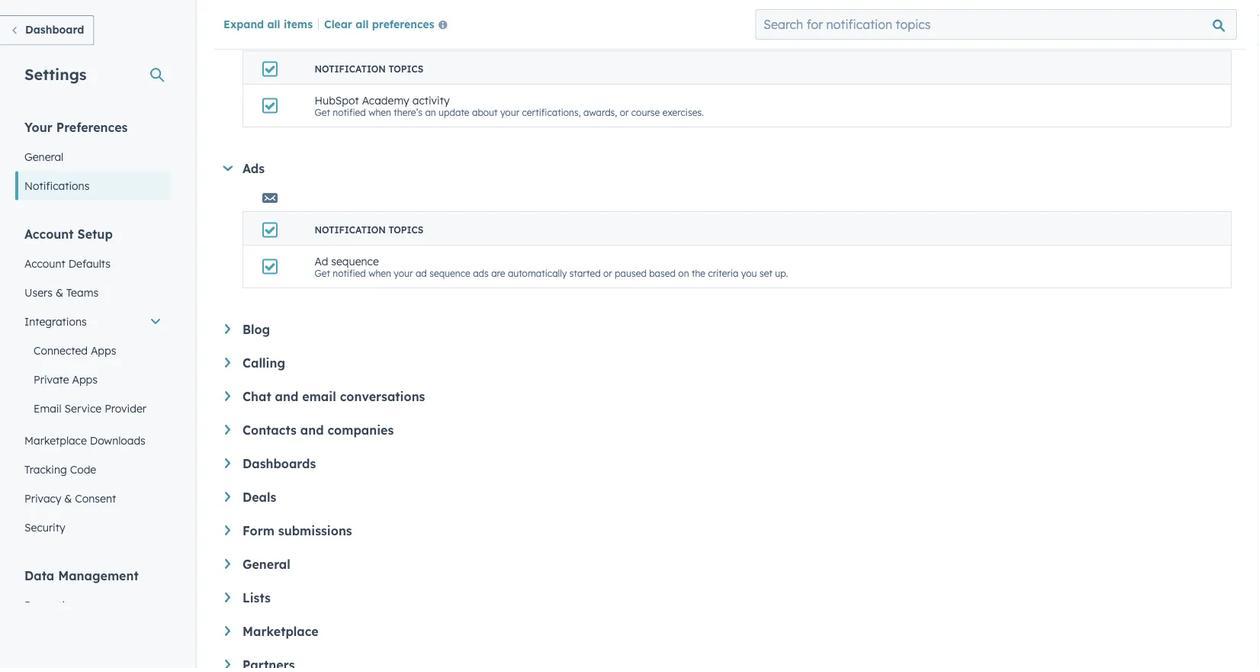 Task type: vqa. For each thing, say whether or not it's contained in the screenshot.
"Defaults"
yes



Task type: describe. For each thing, give the bounding box(es) containing it.
email service provider link
[[15, 394, 171, 423]]

contacts
[[243, 423, 297, 438]]

dashboards button
[[225, 456, 1232, 472]]

clear all preferences
[[324, 17, 435, 30]]

connected apps
[[34, 344, 116, 357]]

users & teams link
[[15, 278, 171, 307]]

defaults
[[68, 257, 111, 270]]

about
[[472, 107, 498, 118]]

course
[[632, 107, 660, 118]]

notification for sequence
[[315, 224, 386, 236]]

when inside hubspot academy activity get notified when there's an update about your certifications, awards, or course exercises.
[[369, 107, 391, 118]]

notified inside hubspot academy activity get notified when there's an update about your certifications, awards, or course exercises.
[[333, 107, 366, 118]]

your preferences element
[[15, 119, 171, 200]]

caret image for contacts and companies
[[225, 425, 230, 435]]

& for privacy
[[64, 492, 72, 505]]

properties link
[[15, 591, 171, 620]]

tracking code
[[24, 463, 96, 476]]

private
[[34, 373, 69, 386]]

settings
[[24, 64, 87, 84]]

marketplace button
[[225, 624, 1232, 640]]

expand
[[224, 17, 264, 30]]

data management element
[[15, 567, 171, 669]]

teams
[[66, 286, 99, 299]]

all for clear
[[356, 17, 369, 30]]

activity
[[413, 93, 450, 107]]

account for account setup
[[24, 226, 74, 242]]

management
[[58, 568, 139, 583]]

lists button
[[225, 591, 1232, 606]]

account setup
[[24, 226, 113, 242]]

code
[[70, 463, 96, 476]]

when inside ad sequence get notified when your ad sequence ads are automatically started or paused based on the criteria you set up.
[[369, 268, 391, 279]]

paused
[[615, 268, 647, 279]]

conversations
[[340, 389, 425, 404]]

general button
[[225, 557, 1232, 572]]

exercises.
[[663, 107, 704, 118]]

general inside your preferences element
[[24, 150, 64, 163]]

ad sequence get notified when your ad sequence ads are automatically started or paused based on the criteria you set up.
[[315, 254, 789, 279]]

caret image for ads
[[223, 166, 233, 171]]

caret image for marketplace
[[225, 627, 230, 636]]

provider
[[105, 402, 147, 415]]

blog
[[243, 322, 270, 337]]

data
[[24, 568, 54, 583]]

integrations
[[24, 315, 87, 328]]

privacy & consent
[[24, 492, 116, 505]]

preferences
[[56, 119, 128, 135]]

chat and email conversations
[[243, 389, 425, 404]]

clear all preferences button
[[324, 16, 454, 34]]

hubspot
[[315, 93, 359, 107]]

integrations button
[[15, 307, 171, 336]]

set
[[760, 268, 773, 279]]

dashboard link
[[0, 15, 94, 45]]

notification topics for academy
[[315, 63, 424, 75]]

update
[[439, 107, 470, 118]]

tracking code link
[[15, 455, 171, 484]]

account defaults link
[[15, 249, 171, 278]]

caret image for form submissions
[[225, 526, 230, 536]]

marketplace downloads link
[[15, 426, 171, 455]]

companies
[[328, 423, 394, 438]]

get inside hubspot academy activity get notified when there's an update about your certifications, awards, or course exercises.
[[315, 107, 330, 118]]

apps for connected apps
[[91, 344, 116, 357]]

private apps
[[34, 373, 98, 386]]

or inside hubspot academy activity get notified when there's an update about your certifications, awards, or course exercises.
[[620, 107, 629, 118]]

1 horizontal spatial general
[[243, 557, 291, 572]]

hubspot academy activity get notified when there's an update about your certifications, awards, or course exercises.
[[315, 93, 704, 118]]

get inside ad sequence get notified when your ad sequence ads are automatically started or paused based on the criteria you set up.
[[315, 268, 330, 279]]

& for users
[[56, 286, 63, 299]]

caret image for lists
[[225, 593, 230, 603]]

caret image for dashboards
[[225, 459, 230, 468]]

downloads
[[90, 434, 146, 447]]

your preferences
[[24, 119, 128, 135]]

awards,
[[584, 107, 618, 118]]

marketplace for marketplace downloads
[[24, 434, 87, 447]]

preferences
[[372, 17, 435, 30]]

criteria
[[708, 268, 739, 279]]

you
[[742, 268, 757, 279]]

security link
[[15, 513, 171, 542]]

notified inside ad sequence get notified when your ad sequence ads are automatically started or paused based on the criteria you set up.
[[333, 268, 366, 279]]

expand all items button
[[224, 17, 313, 30]]

properties
[[24, 599, 76, 612]]

ads
[[473, 268, 489, 279]]

items
[[284, 17, 313, 30]]

caret image for blog
[[225, 324, 230, 334]]

setup
[[77, 226, 113, 242]]

dashboard
[[25, 23, 84, 36]]

email
[[34, 402, 62, 415]]

Search for notification topics search field
[[756, 9, 1238, 40]]

an
[[425, 107, 436, 118]]

caret image for general
[[225, 559, 230, 569]]

and for chat
[[275, 389, 299, 404]]



Task type: locate. For each thing, give the bounding box(es) containing it.
when left there's
[[369, 107, 391, 118]]

1 vertical spatial and
[[301, 423, 324, 438]]

email service provider
[[34, 402, 147, 415]]

caret image
[[223, 166, 233, 171], [225, 391, 230, 401], [225, 425, 230, 435], [225, 593, 230, 603], [225, 627, 230, 636], [225, 660, 230, 669]]

marketplace
[[24, 434, 87, 447], [243, 624, 319, 640]]

1 all from the left
[[267, 17, 281, 30]]

0 vertical spatial topics
[[389, 63, 424, 75]]

notification topics
[[315, 63, 424, 75], [315, 224, 424, 236]]

are
[[492, 268, 506, 279]]

1 horizontal spatial your
[[501, 107, 520, 118]]

all left items
[[267, 17, 281, 30]]

apps inside connected apps link
[[91, 344, 116, 357]]

general link
[[15, 142, 171, 171]]

get
[[315, 107, 330, 118], [315, 268, 330, 279]]

notified right the ad
[[333, 268, 366, 279]]

1 vertical spatial notification topics
[[315, 224, 424, 236]]

consent
[[75, 492, 116, 505]]

3 caret image from the top
[[225, 459, 230, 468]]

1 horizontal spatial sequence
[[430, 268, 471, 279]]

your right about
[[501, 107, 520, 118]]

users
[[24, 286, 53, 299]]

and down email
[[301, 423, 324, 438]]

0 horizontal spatial marketplace
[[24, 434, 87, 447]]

notification topics up the ad
[[315, 224, 424, 236]]

and right chat
[[275, 389, 299, 404]]

clear
[[324, 17, 353, 30]]

1 vertical spatial notified
[[333, 268, 366, 279]]

notification
[[315, 63, 386, 75], [315, 224, 386, 236]]

0 horizontal spatial sequence
[[331, 254, 379, 268]]

0 vertical spatial notified
[[333, 107, 366, 118]]

academy
[[362, 93, 410, 107]]

marketplace for marketplace
[[243, 624, 319, 640]]

notification up the ad
[[315, 224, 386, 236]]

caret image inside ads dropdown button
[[223, 166, 233, 171]]

1 vertical spatial notification
[[315, 224, 386, 236]]

all for expand
[[267, 17, 281, 30]]

2 get from the top
[[315, 268, 330, 279]]

notification up hubspot
[[315, 63, 386, 75]]

calling button
[[225, 356, 1232, 371]]

account defaults
[[24, 257, 111, 270]]

topics for sequence
[[389, 224, 424, 236]]

0 vertical spatial apps
[[91, 344, 116, 357]]

2 when from the top
[[369, 268, 391, 279]]

0 horizontal spatial or
[[604, 268, 613, 279]]

notifications link
[[15, 171, 171, 200]]

0 vertical spatial or
[[620, 107, 629, 118]]

started
[[570, 268, 601, 279]]

2 account from the top
[[24, 257, 65, 270]]

0 horizontal spatial and
[[275, 389, 299, 404]]

tracking
[[24, 463, 67, 476]]

ads
[[243, 161, 265, 176]]

0 vertical spatial marketplace
[[24, 434, 87, 447]]

1 notified from the top
[[333, 107, 366, 118]]

deals button
[[225, 490, 1232, 505]]

caret image inside contacts and companies dropdown button
[[225, 425, 230, 435]]

ad
[[315, 254, 328, 268]]

apps up service
[[72, 373, 98, 386]]

2 notified from the top
[[333, 268, 366, 279]]

0 horizontal spatial general
[[24, 150, 64, 163]]

1 get from the top
[[315, 107, 330, 118]]

private apps link
[[15, 365, 171, 394]]

form submissions
[[243, 524, 352, 539]]

apps for private apps
[[72, 373, 98, 386]]

notified left there's
[[333, 107, 366, 118]]

dashboards
[[243, 456, 316, 472]]

1 vertical spatial when
[[369, 268, 391, 279]]

ads button
[[223, 161, 1232, 176]]

1 vertical spatial your
[[394, 268, 413, 279]]

up.
[[776, 268, 789, 279]]

and for contacts
[[301, 423, 324, 438]]

connected
[[34, 344, 88, 357]]

expand all items
[[224, 17, 313, 30]]

caret image for calling
[[225, 358, 230, 368]]

calling
[[243, 356, 285, 371]]

1 vertical spatial account
[[24, 257, 65, 270]]

1 account from the top
[[24, 226, 74, 242]]

5 caret image from the top
[[225, 526, 230, 536]]

marketplace down the lists
[[243, 624, 319, 640]]

topics up "academy"
[[389, 63, 424, 75]]

1 vertical spatial general
[[243, 557, 291, 572]]

1 vertical spatial or
[[604, 268, 613, 279]]

1 horizontal spatial all
[[356, 17, 369, 30]]

when
[[369, 107, 391, 118], [369, 268, 391, 279]]

topics
[[389, 63, 424, 75], [389, 224, 424, 236]]

caret image inside marketplace dropdown button
[[225, 627, 230, 636]]

topics up the ad at the top left
[[389, 224, 424, 236]]

or left course
[[620, 107, 629, 118]]

general down "form"
[[243, 557, 291, 572]]

& right users
[[56, 286, 63, 299]]

when left the ad at the top left
[[369, 268, 391, 279]]

1 horizontal spatial &
[[64, 492, 72, 505]]

0 vertical spatial general
[[24, 150, 64, 163]]

your
[[24, 119, 53, 135]]

1 notification from the top
[[315, 63, 386, 75]]

1 vertical spatial topics
[[389, 224, 424, 236]]

privacy & consent link
[[15, 484, 171, 513]]

all right clear
[[356, 17, 369, 30]]

2 topics from the top
[[389, 224, 424, 236]]

caret image inside calling 'dropdown button'
[[225, 358, 230, 368]]

caret image inside general dropdown button
[[225, 559, 230, 569]]

account up account defaults
[[24, 226, 74, 242]]

notification for academy
[[315, 63, 386, 75]]

2 notification from the top
[[315, 224, 386, 236]]

account for account defaults
[[24, 257, 65, 270]]

apps down integrations button
[[91, 344, 116, 357]]

4 caret image from the top
[[225, 492, 230, 502]]

caret image inside dashboards dropdown button
[[225, 459, 230, 468]]

lists
[[243, 591, 271, 606]]

or inside ad sequence get notified when your ad sequence ads are automatically started or paused based on the criteria you set up.
[[604, 268, 613, 279]]

0 vertical spatial notification
[[315, 63, 386, 75]]

0 vertical spatial notification topics
[[315, 63, 424, 75]]

sequence right the ad
[[331, 254, 379, 268]]

0 vertical spatial account
[[24, 226, 74, 242]]

caret image inside blog dropdown button
[[225, 324, 230, 334]]

notification topics for sequence
[[315, 224, 424, 236]]

deals
[[243, 490, 277, 505]]

&
[[56, 286, 63, 299], [64, 492, 72, 505]]

caret image
[[225, 324, 230, 334], [225, 358, 230, 368], [225, 459, 230, 468], [225, 492, 230, 502], [225, 526, 230, 536], [225, 559, 230, 569]]

all
[[267, 17, 281, 30], [356, 17, 369, 30]]

service
[[64, 402, 102, 415]]

caret image inside chat and email conversations dropdown button
[[225, 391, 230, 401]]

account setup element
[[15, 226, 171, 542]]

0 vertical spatial and
[[275, 389, 299, 404]]

form
[[243, 524, 275, 539]]

caret image for chat and email conversations
[[225, 391, 230, 401]]

1 notification topics from the top
[[315, 63, 424, 75]]

account
[[24, 226, 74, 242], [24, 257, 65, 270]]

apps
[[91, 344, 116, 357], [72, 373, 98, 386]]

based
[[650, 268, 676, 279]]

1 horizontal spatial and
[[301, 423, 324, 438]]

submissions
[[278, 524, 352, 539]]

& right privacy
[[64, 492, 72, 505]]

topics for academy
[[389, 63, 424, 75]]

certifications,
[[522, 107, 581, 118]]

account up users
[[24, 257, 65, 270]]

the
[[692, 268, 706, 279]]

0 vertical spatial &
[[56, 286, 63, 299]]

general down your
[[24, 150, 64, 163]]

6 caret image from the top
[[225, 559, 230, 569]]

1 when from the top
[[369, 107, 391, 118]]

marketplace up the tracking code
[[24, 434, 87, 447]]

connected apps link
[[15, 336, 171, 365]]

on
[[679, 268, 690, 279]]

caret image inside deals dropdown button
[[225, 492, 230, 502]]

blog button
[[225, 322, 1232, 337]]

or right started
[[604, 268, 613, 279]]

privacy
[[24, 492, 61, 505]]

chat
[[243, 389, 271, 404]]

there's
[[394, 107, 423, 118]]

0 horizontal spatial &
[[56, 286, 63, 299]]

0 horizontal spatial your
[[394, 268, 413, 279]]

notifications
[[24, 179, 90, 192]]

and
[[275, 389, 299, 404], [301, 423, 324, 438]]

apps inside private apps link
[[72, 373, 98, 386]]

security
[[24, 521, 65, 534]]

2 notification topics from the top
[[315, 224, 424, 236]]

marketplace inside account setup "element"
[[24, 434, 87, 447]]

form submissions button
[[225, 524, 1232, 539]]

sequence right the ad at the top left
[[430, 268, 471, 279]]

0 vertical spatial your
[[501, 107, 520, 118]]

chat and email conversations button
[[225, 389, 1232, 404]]

marketplace downloads
[[24, 434, 146, 447]]

0 vertical spatial get
[[315, 107, 330, 118]]

sequence
[[331, 254, 379, 268], [430, 268, 471, 279]]

ad
[[416, 268, 427, 279]]

1 vertical spatial &
[[64, 492, 72, 505]]

1 caret image from the top
[[225, 324, 230, 334]]

1 vertical spatial marketplace
[[243, 624, 319, 640]]

automatically
[[508, 268, 567, 279]]

0 horizontal spatial all
[[267, 17, 281, 30]]

1 vertical spatial apps
[[72, 373, 98, 386]]

0 vertical spatial when
[[369, 107, 391, 118]]

1 vertical spatial get
[[315, 268, 330, 279]]

contacts and companies button
[[225, 423, 1232, 438]]

all inside "button"
[[356, 17, 369, 30]]

notification topics up "academy"
[[315, 63, 424, 75]]

your inside hubspot academy activity get notified when there's an update about your certifications, awards, or course exercises.
[[501, 107, 520, 118]]

1 topics from the top
[[389, 63, 424, 75]]

caret image for deals
[[225, 492, 230, 502]]

data management
[[24, 568, 139, 583]]

2 all from the left
[[356, 17, 369, 30]]

contacts and companies
[[243, 423, 394, 438]]

caret image inside form submissions dropdown button
[[225, 526, 230, 536]]

1 horizontal spatial marketplace
[[243, 624, 319, 640]]

your left the ad at the top left
[[394, 268, 413, 279]]

2 caret image from the top
[[225, 358, 230, 368]]

caret image inside lists dropdown button
[[225, 593, 230, 603]]

your inside ad sequence get notified when your ad sequence ads are automatically started or paused based on the criteria you set up.
[[394, 268, 413, 279]]

email
[[302, 389, 336, 404]]

1 horizontal spatial or
[[620, 107, 629, 118]]



